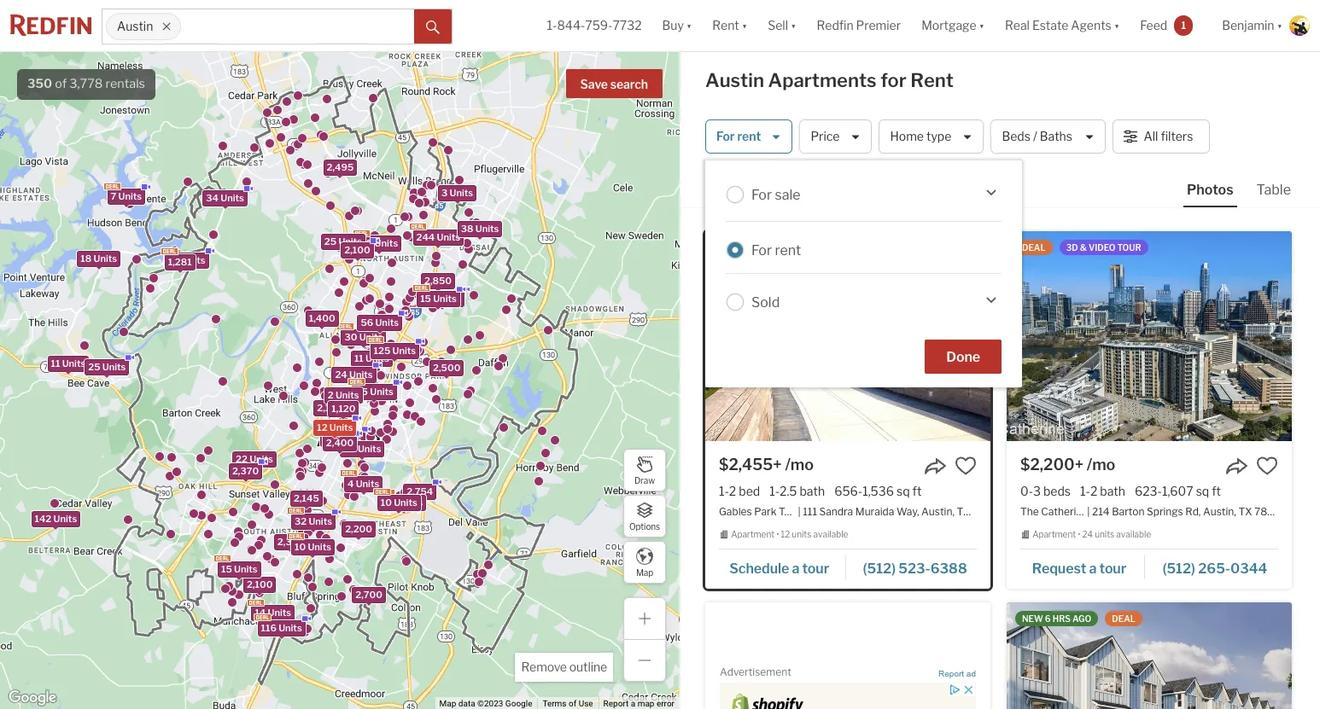 Task type: locate. For each thing, give the bounding box(es) containing it.
1 horizontal spatial 30
[[345, 331, 357, 343]]

1 sq from the left
[[897, 484, 910, 499]]

1,281
[[168, 256, 192, 268]]

ft for $2,455+ /mo
[[913, 484, 922, 499]]

deal down 'request a tour' button
[[1113, 614, 1136, 624]]

3 left beds at the right bottom of the page
[[1034, 484, 1041, 499]]

0 horizontal spatial units
[[792, 530, 812, 540]]

for up 3,778 apartments
[[717, 129, 735, 144]]

2 sq from the left
[[1197, 484, 1210, 499]]

0 horizontal spatial ago
[[775, 243, 794, 253]]

austin for austin apartments for rent
[[706, 69, 765, 91]]

1,536
[[863, 484, 895, 499]]

for rent button
[[706, 120, 793, 154]]

24 up 2 units
[[335, 369, 348, 381]]

▾ left user photo
[[1278, 18, 1283, 33]]

3 ▾ from the left
[[791, 18, 797, 33]]

0 horizontal spatial report
[[604, 700, 629, 709]]

0 vertical spatial deal
[[1023, 243, 1046, 253]]

2 | from the left
[[1088, 506, 1091, 519]]

15 units up "14"
[[221, 564, 258, 576]]

1- up gables
[[719, 484, 729, 499]]

of right 350
[[55, 76, 67, 91]]

1- left 759-
[[547, 18, 557, 33]]

2 for 1-2 bed
[[729, 484, 737, 499]]

0 vertical spatial 15
[[420, 293, 431, 305]]

2 up 214
[[1091, 484, 1098, 499]]

2,145
[[294, 493, 319, 505]]

1 horizontal spatial 12
[[781, 530, 790, 540]]

2 apartment from the left
[[1033, 530, 1077, 540]]

all filters button
[[1113, 120, 1210, 154]]

1 vertical spatial report
[[604, 700, 629, 709]]

for up sold on the right of the page
[[752, 242, 772, 258]]

1- right beds at the right bottom of the page
[[1081, 484, 1091, 499]]

1 vertical spatial 10 units
[[295, 541, 331, 553]]

1 | from the left
[[798, 506, 801, 519]]

(512) left 265- at bottom
[[1163, 561, 1196, 577]]

56 units
[[361, 317, 399, 329]]

1 vertical spatial 10
[[295, 541, 306, 553]]

1 vertical spatial austin
[[706, 69, 765, 91]]

agents
[[1072, 18, 1112, 33]]

6 ▾ from the left
[[1278, 18, 1283, 33]]

125
[[374, 345, 391, 357]]

0 vertical spatial for
[[717, 129, 735, 144]]

38 units
[[461, 223, 499, 235]]

1 horizontal spatial austin,
[[1204, 506, 1237, 519]]

real estate agents ▾ button
[[995, 0, 1130, 51]]

24 down 214
[[1083, 530, 1094, 540]]

ago right 17
[[775, 243, 794, 253]]

1 bath from the left
[[800, 484, 825, 499]]

rent right 17
[[775, 242, 802, 258]]

/mo for $2,200+ /mo
[[1087, 456, 1116, 474]]

map button
[[624, 542, 666, 584]]

2 up the 2,150
[[328, 390, 334, 402]]

2 • from the left
[[1078, 530, 1081, 540]]

1- for 1-2 bed
[[719, 484, 729, 499]]

favorite button image
[[1257, 455, 1279, 478]]

4 units
[[348, 478, 380, 490]]

for
[[881, 69, 907, 91]]

0 horizontal spatial tour
[[803, 561, 830, 577]]

1-2 bath
[[1081, 484, 1126, 499]]

0 horizontal spatial tx
[[957, 506, 971, 519]]

austin for austin
[[117, 19, 153, 34]]

0 horizontal spatial 30
[[167, 255, 180, 267]]

0 horizontal spatial (512)
[[863, 561, 896, 577]]

apartment • 12 units available
[[731, 530, 849, 540]]

1 /mo from the left
[[785, 456, 814, 474]]

bath up 111
[[800, 484, 825, 499]]

• down the catherine at right bottom
[[1078, 530, 1081, 540]]

None search field
[[181, 9, 414, 44]]

15 units
[[420, 293, 457, 305], [221, 564, 258, 576]]

1 vertical spatial 3
[[1034, 484, 1041, 499]]

deal left 3d
[[1023, 243, 1046, 253]]

• for $2,200+
[[1078, 530, 1081, 540]]

6388
[[931, 561, 968, 577]]

tx left 78704
[[1239, 506, 1253, 519]]

▾ right buy on the top right of page
[[687, 18, 692, 33]]

1 vertical spatial 15 units
[[221, 564, 258, 576]]

all filters
[[1144, 129, 1194, 144]]

rent inside dialog
[[775, 242, 802, 258]]

▾ right mortgage
[[980, 18, 985, 33]]

map left data
[[440, 700, 457, 709]]

$2,200+
[[1021, 456, 1084, 474]]

▾ for mortgage ▾
[[980, 18, 985, 33]]

0 horizontal spatial 30 units
[[167, 255, 205, 267]]

tour down apartment • 12 units available
[[803, 561, 830, 577]]

save search
[[581, 77, 648, 91]]

tx left 78703
[[957, 506, 971, 519]]

for sale
[[752, 187, 801, 203]]

1 vertical spatial ago
[[1073, 614, 1092, 624]]

photos button
[[1184, 181, 1254, 208]]

1 vertical spatial 30
[[345, 331, 357, 343]]

1 horizontal spatial tx
[[1239, 506, 1253, 519]]

rent right buy ▾
[[713, 18, 740, 33]]

2,200
[[345, 524, 373, 536]]

|
[[798, 506, 801, 519], [1088, 506, 1091, 519]]

new
[[721, 243, 742, 253], [1023, 614, 1044, 624]]

home type button
[[880, 120, 985, 154]]

0 horizontal spatial 25
[[88, 361, 100, 373]]

0 horizontal spatial bath
[[800, 484, 825, 499]]

bath up 214
[[1101, 484, 1126, 499]]

10 down 32
[[295, 541, 306, 553]]

springs
[[1147, 506, 1184, 519]]

2,100 up "14"
[[247, 579, 273, 591]]

new for new 6 hrs ago
[[1023, 614, 1044, 624]]

2 left bed
[[729, 484, 737, 499]]

0 horizontal spatial 15
[[221, 564, 232, 576]]

• down park
[[777, 530, 780, 540]]

2 tour from the left
[[1100, 561, 1127, 577]]

1- up park
[[770, 484, 780, 499]]

2 horizontal spatial 2
[[1091, 484, 1098, 499]]

/mo up 1-2.5 bath
[[785, 456, 814, 474]]

• for $2,455+
[[777, 530, 780, 540]]

a inside 'request a tour' button
[[1090, 561, 1097, 577]]

rent right 'for'
[[911, 69, 954, 91]]

type
[[927, 129, 952, 144]]

15 units down 2,850
[[420, 293, 457, 305]]

1 horizontal spatial hrs
[[1053, 614, 1071, 624]]

0 horizontal spatial of
[[55, 76, 67, 91]]

1 horizontal spatial 3,778
[[706, 178, 739, 193]]

1 vertical spatial hrs
[[1053, 614, 1071, 624]]

1 austin, from the left
[[922, 506, 955, 519]]

▾ for buy ▾
[[687, 18, 692, 33]]

2 units from the left
[[1095, 530, 1115, 540]]

0 horizontal spatial 12
[[317, 422, 328, 434]]

bath for $2,455+ /mo
[[800, 484, 825, 499]]

1 vertical spatial map
[[440, 700, 457, 709]]

0 vertical spatial 3
[[442, 187, 448, 199]]

tour inside schedule a tour button
[[803, 561, 830, 577]]

remove outline button
[[516, 654, 613, 683]]

gables park tower
[[719, 506, 809, 519]]

premier
[[857, 18, 901, 33]]

for rent up 3,778 apartments
[[717, 129, 762, 144]]

1 horizontal spatial map
[[636, 568, 654, 578]]

save search button
[[566, 69, 663, 98]]

0 vertical spatial hrs
[[755, 243, 773, 253]]

1 vertical spatial for
[[752, 187, 772, 203]]

available for $2,455+ /mo
[[814, 530, 849, 540]]

23
[[344, 444, 356, 456]]

ad region
[[720, 684, 977, 710]]

1 vertical spatial 3,778
[[706, 178, 739, 193]]

options
[[630, 522, 660, 532]]

14 units
[[255, 608, 291, 620]]

1 vertical spatial rent
[[775, 242, 802, 258]]

111
[[803, 506, 818, 519]]

1-844-759-7732 link
[[547, 18, 642, 33]]

4 ▾ from the left
[[980, 18, 985, 33]]

hrs
[[755, 243, 773, 253], [1053, 614, 1071, 624]]

1 (512) from the left
[[863, 561, 896, 577]]

14
[[255, 608, 266, 620]]

1 vertical spatial of
[[569, 700, 577, 709]]

of
[[55, 76, 67, 91], [569, 700, 577, 709]]

for rent up sold on the right of the page
[[752, 242, 802, 258]]

dialog
[[706, 161, 1023, 388]]

0 horizontal spatial austin,
[[922, 506, 955, 519]]

0 horizontal spatial •
[[777, 530, 780, 540]]

32 units
[[295, 516, 332, 528]]

a right request
[[1090, 561, 1097, 577]]

tour down apartment • 24 units available
[[1100, 561, 1127, 577]]

next button image
[[960, 328, 977, 345]]

1 vertical spatial 24 units
[[324, 433, 362, 445]]

1 horizontal spatial 10 units
[[381, 497, 418, 509]]

new left 17
[[721, 243, 742, 253]]

3,778 left rentals
[[69, 76, 103, 91]]

the
[[1021, 506, 1040, 519]]

of left use
[[569, 700, 577, 709]]

0 vertical spatial 30
[[167, 255, 180, 267]]

report left map
[[604, 700, 629, 709]]

available down sandra
[[814, 530, 849, 540]]

1 • from the left
[[777, 530, 780, 540]]

1 available from the left
[[814, 530, 849, 540]]

0 vertical spatial map
[[636, 568, 654, 578]]

0 horizontal spatial austin
[[117, 19, 153, 34]]

17
[[744, 243, 753, 253]]

2,350
[[278, 536, 305, 548]]

0 horizontal spatial available
[[814, 530, 849, 540]]

656-
[[835, 484, 863, 499]]

ft up way,
[[913, 484, 922, 499]]

a left map
[[631, 700, 636, 709]]

1 horizontal spatial ft
[[1212, 484, 1222, 499]]

austin
[[117, 19, 153, 34], [706, 69, 765, 91]]

ago right 6
[[1073, 614, 1092, 624]]

beds
[[1003, 129, 1031, 144]]

0 horizontal spatial sq
[[897, 484, 910, 499]]

for left sale at the top right
[[752, 187, 772, 203]]

2 ft from the left
[[1212, 484, 1222, 499]]

1,400
[[309, 313, 335, 325]]

redfin
[[817, 18, 854, 33]]

apartment down gables park tower
[[731, 530, 775, 540]]

0 vertical spatial austin
[[117, 19, 153, 34]]

▾ right sell on the right
[[791, 18, 797, 33]]

0 vertical spatial report
[[939, 670, 965, 679]]

sq up rd,
[[1197, 484, 1210, 499]]

1 tour from the left
[[803, 561, 830, 577]]

/mo up 1-2 bath
[[1087, 456, 1116, 474]]

data
[[459, 700, 476, 709]]

austin down rent ▾ dropdown button
[[706, 69, 765, 91]]

(512) left 523-
[[863, 561, 896, 577]]

| left 214
[[1088, 506, 1091, 519]]

a inside schedule a tour button
[[792, 561, 800, 577]]

22 units
[[236, 454, 273, 465]]

| left 111
[[798, 506, 801, 519]]

austin left remove austin icon
[[117, 19, 153, 34]]

table
[[1257, 182, 1292, 198]]

0 vertical spatial 12
[[317, 422, 328, 434]]

0 vertical spatial 30 units
[[167, 255, 205, 267]]

0 vertical spatial 10 units
[[381, 497, 418, 509]]

3,778 left apartments
[[706, 178, 739, 193]]

2 bath from the left
[[1101, 484, 1126, 499]]

6
[[1046, 614, 1051, 624]]

1 horizontal spatial rent
[[775, 242, 802, 258]]

done
[[947, 349, 981, 366]]

▾ left sell on the right
[[742, 18, 748, 33]]

2 vertical spatial for
[[752, 242, 772, 258]]

beds / baths button
[[991, 120, 1106, 154]]

units for $2,200+ /mo
[[1095, 530, 1115, 540]]

1- for 1-2 bath
[[1081, 484, 1091, 499]]

units down 214
[[1095, 530, 1115, 540]]

2 ▾ from the left
[[742, 18, 748, 33]]

142
[[35, 513, 52, 525]]

1 horizontal spatial •
[[1078, 530, 1081, 540]]

12 down tower
[[781, 530, 790, 540]]

▾ right the agents
[[1115, 18, 1120, 33]]

▾ for benjamin ▾
[[1278, 18, 1283, 33]]

1 apartment from the left
[[731, 530, 775, 540]]

2,100 up 56
[[345, 244, 371, 256]]

terms
[[543, 700, 567, 709]]

new left 6
[[1023, 614, 1044, 624]]

1- for 1-844-759-7732
[[547, 18, 557, 33]]

report left the "ad"
[[939, 670, 965, 679]]

2 austin, from the left
[[1204, 506, 1237, 519]]

$2,455+
[[719, 456, 782, 474]]

1 horizontal spatial 30 units
[[345, 331, 383, 343]]

/mo for $2,455+ /mo
[[785, 456, 814, 474]]

0 horizontal spatial 10 units
[[295, 541, 331, 553]]

350 of 3,778 rentals
[[27, 76, 145, 91]]

baths
[[1040, 129, 1073, 144]]

1 horizontal spatial bath
[[1101, 484, 1126, 499]]

0 horizontal spatial /mo
[[785, 456, 814, 474]]

dialog containing for sale
[[706, 161, 1023, 388]]

redfin premier button
[[807, 0, 912, 51]]

0 horizontal spatial ft
[[913, 484, 922, 499]]

ft
[[913, 484, 922, 499], [1212, 484, 1222, 499]]

10 left 2,754
[[381, 497, 392, 509]]

deal
[[1023, 243, 1046, 253], [1113, 614, 1136, 624]]

0 horizontal spatial rent
[[713, 18, 740, 33]]

1 vertical spatial 12
[[781, 530, 790, 540]]

1 horizontal spatial report
[[939, 670, 965, 679]]

error
[[657, 700, 675, 709]]

1 horizontal spatial 2
[[729, 484, 737, 499]]

map
[[636, 568, 654, 578], [440, 700, 457, 709]]

3 up 244 units
[[442, 187, 448, 199]]

1,607
[[1163, 484, 1194, 499]]

1 horizontal spatial deal
[[1113, 614, 1136, 624]]

23 units
[[344, 444, 381, 456]]

1 horizontal spatial /mo
[[1087, 456, 1116, 474]]

1 ft from the left
[[913, 484, 922, 499]]

1 vertical spatial rent
[[911, 69, 954, 91]]

available down barton
[[1117, 530, 1152, 540]]

ft right '1,607'
[[1212, 484, 1222, 499]]

map down options
[[636, 568, 654, 578]]

0 vertical spatial 10
[[381, 497, 392, 509]]

hrs for 17
[[755, 243, 773, 253]]

0 vertical spatial for rent
[[717, 129, 762, 144]]

buy ▾ button
[[663, 0, 692, 51]]

rent inside dropdown button
[[713, 18, 740, 33]]

1- for 1-2.5 bath
[[770, 484, 780, 499]]

▾ for sell ▾
[[791, 18, 797, 33]]

redfin premier
[[817, 18, 901, 33]]

for rent inside dialog
[[752, 242, 802, 258]]

austin, right rd,
[[1204, 506, 1237, 519]]

2 /mo from the left
[[1087, 456, 1116, 474]]

price
[[811, 129, 840, 144]]

0 horizontal spatial rent
[[738, 129, 762, 144]]

0 horizontal spatial hrs
[[755, 243, 773, 253]]

tour inside 'request a tour' button
[[1100, 561, 1127, 577]]

45
[[356, 386, 368, 398]]

2,754
[[407, 486, 433, 498]]

1 ▾ from the left
[[687, 18, 692, 33]]

a down apartment • 12 units available
[[792, 561, 800, 577]]

2 inside map region
[[328, 390, 334, 402]]

3 units
[[442, 187, 473, 199]]

▾
[[687, 18, 692, 33], [742, 18, 748, 33], [791, 18, 797, 33], [980, 18, 985, 33], [1115, 18, 1120, 33], [1278, 18, 1283, 33]]

ago for new 17 hrs ago
[[775, 243, 794, 253]]

1 vertical spatial new
[[1023, 614, 1044, 624]]

1 units from the left
[[792, 530, 812, 540]]

austin,
[[922, 506, 955, 519], [1204, 506, 1237, 519]]

0 vertical spatial ago
[[775, 243, 794, 253]]

units down tower
[[792, 530, 812, 540]]

buy ▾
[[663, 18, 692, 33]]

2 (512) from the left
[[1163, 561, 1196, 577]]

austin, right way,
[[922, 506, 955, 519]]

hrs right 6
[[1053, 614, 1071, 624]]

map inside button
[[636, 568, 654, 578]]

1 horizontal spatial apartment
[[1033, 530, 1077, 540]]

favorite button image
[[955, 455, 977, 478]]

recommended button
[[902, 177, 1005, 194]]

apartment for $2,455+
[[731, 530, 775, 540]]

2 available from the left
[[1117, 530, 1152, 540]]

0 vertical spatial of
[[55, 76, 67, 91]]

12 inside map region
[[317, 422, 328, 434]]

report for report a map error
[[604, 700, 629, 709]]

12 down the 2,150
[[317, 422, 328, 434]]

hrs right 17
[[755, 243, 773, 253]]

1 vertical spatial 2,100
[[247, 579, 273, 591]]

rent up 3,778 apartments
[[738, 129, 762, 144]]

24 left 23
[[324, 433, 336, 445]]

0 horizontal spatial 10
[[295, 541, 306, 553]]

1 vertical spatial for rent
[[752, 242, 802, 258]]

apartment down the catherine at right bottom
[[1033, 530, 1077, 540]]

sq up | 111 sandra muraida way, austin, tx 78703 on the bottom right of the page
[[897, 484, 910, 499]]

report inside report ad button
[[939, 670, 965, 679]]

1 vertical spatial 30 units
[[345, 331, 383, 343]]

ad
[[967, 670, 977, 679]]

1 vertical spatial 24
[[324, 433, 336, 445]]

1 horizontal spatial sq
[[1197, 484, 1210, 499]]

1 horizontal spatial 11
[[354, 352, 364, 364]]

0 vertical spatial rent
[[738, 129, 762, 144]]

photos
[[1188, 182, 1234, 198]]

draw
[[635, 475, 655, 486]]

map for map data ©2023 google
[[440, 700, 457, 709]]

0 vertical spatial rent
[[713, 18, 740, 33]]

0 horizontal spatial 11
[[51, 358, 60, 370]]

outline
[[570, 660, 607, 675]]

1 horizontal spatial ago
[[1073, 614, 1092, 624]]

1 vertical spatial 15
[[221, 564, 232, 576]]

(512)
[[863, 561, 896, 577], [1163, 561, 1196, 577]]

$2,455+ /mo
[[719, 456, 814, 474]]



Task type: describe. For each thing, give the bounding box(es) containing it.
56
[[361, 317, 374, 329]]

2 for 1-2 bath
[[1091, 484, 1098, 499]]

of for terms
[[569, 700, 577, 709]]

$2,200+ /mo
[[1021, 456, 1116, 474]]

0344
[[1231, 561, 1268, 577]]

done button
[[925, 340, 1002, 374]]

remove outline
[[522, 660, 607, 675]]

available for $2,200+ /mo
[[1117, 530, 1152, 540]]

google image
[[4, 688, 61, 710]]

(512) for $2,455+ /mo
[[863, 561, 896, 577]]

2 vertical spatial 24
[[1083, 530, 1094, 540]]

350
[[27, 76, 52, 91]]

1 tx from the left
[[957, 506, 971, 519]]

18 units
[[81, 253, 117, 265]]

rent ▾ button
[[703, 0, 758, 51]]

265-
[[1199, 561, 1231, 577]]

34 units
[[206, 192, 244, 204]]

2,370
[[232, 465, 259, 477]]

terms of use
[[543, 700, 593, 709]]

18
[[81, 253, 92, 265]]

mortgage ▾ button
[[912, 0, 995, 51]]

0 vertical spatial 2,100
[[345, 244, 371, 256]]

sell ▾
[[768, 18, 797, 33]]

&
[[1080, 243, 1087, 253]]

22
[[236, 454, 248, 465]]

tour for $2,200+ /mo
[[1100, 561, 1127, 577]]

new for new 17 hrs ago
[[721, 243, 742, 253]]

0-
[[1021, 484, 1034, 499]]

(512) 523-6388 link
[[847, 553, 977, 582]]

ago for new 6 hrs ago
[[1073, 614, 1092, 624]]

sell ▾ button
[[768, 0, 797, 51]]

feed
[[1141, 18, 1168, 33]]

home
[[891, 129, 924, 144]]

0 horizontal spatial 15 units
[[221, 564, 258, 576]]

1 horizontal spatial 25
[[325, 236, 337, 248]]

apartment • 24 units available
[[1033, 530, 1152, 540]]

a for $2,200+
[[1090, 561, 1097, 577]]

all
[[1144, 129, 1159, 144]]

623-1,607 sq ft
[[1135, 484, 1222, 499]]

favorite button checkbox
[[955, 455, 977, 478]]

ft for $2,200+ /mo
[[1212, 484, 1222, 499]]

1 vertical spatial deal
[[1113, 614, 1136, 624]]

2 tx from the left
[[1239, 506, 1253, 519]]

2.5
[[780, 484, 797, 499]]

sq for $2,200+ /mo
[[1197, 484, 1210, 499]]

©2023
[[478, 700, 504, 709]]

12 units
[[317, 422, 353, 434]]

27 units
[[424, 293, 461, 305]]

| 111 sandra muraida way, austin, tx 78703
[[798, 506, 1006, 519]]

request a tour
[[1033, 561, 1127, 577]]

3 inside map region
[[442, 187, 448, 199]]

0 horizontal spatial deal
[[1023, 243, 1046, 253]]

0 vertical spatial 24 units
[[335, 369, 373, 381]]

apartment for $2,200+
[[1033, 530, 1077, 540]]

remove austin image
[[161, 21, 172, 32]]

0 horizontal spatial a
[[631, 700, 636, 709]]

units for $2,455+ /mo
[[792, 530, 812, 540]]

price button
[[800, 120, 873, 154]]

2,700
[[356, 589, 383, 601]]

214
[[1093, 506, 1110, 519]]

1 horizontal spatial 3
[[1034, 484, 1041, 499]]

advertisement
[[720, 666, 792, 679]]

map region
[[0, 0, 797, 710]]

benjamin ▾
[[1223, 18, 1283, 33]]

tour for $2,455+ /mo
[[803, 561, 830, 577]]

report a map error link
[[604, 700, 675, 709]]

beds / baths
[[1003, 129, 1073, 144]]

for inside button
[[717, 129, 735, 144]]

0 vertical spatial 15 units
[[420, 293, 457, 305]]

submit search image
[[426, 20, 440, 34]]

beds
[[1044, 484, 1071, 499]]

rent ▾ button
[[713, 0, 748, 51]]

hrs for 6
[[1053, 614, 1071, 624]]

photo of 111 sandra muraida way, austin, tx 78703 image
[[706, 232, 991, 442]]

map for map
[[636, 568, 654, 578]]

for rent inside button
[[717, 129, 762, 144]]

sq for $2,455+ /mo
[[897, 484, 910, 499]]

3,778 apartments
[[706, 178, 808, 193]]

(512) 265-0344 link
[[1146, 553, 1279, 582]]

catherine
[[1042, 506, 1089, 519]]

rd,
[[1186, 506, 1202, 519]]

1-2.5 bath
[[770, 484, 825, 499]]

844-
[[557, 18, 585, 33]]

2,400
[[326, 437, 354, 449]]

request
[[1033, 561, 1087, 577]]

save
[[581, 77, 608, 91]]

buy ▾ button
[[652, 0, 703, 51]]

(512) 265-0344
[[1163, 561, 1268, 577]]

1-2 bed
[[719, 484, 760, 499]]

78704
[[1255, 506, 1288, 519]]

1 horizontal spatial 10
[[381, 497, 392, 509]]

5 ▾ from the left
[[1115, 18, 1120, 33]]

austin apartments for rent
[[706, 69, 954, 91]]

sold
[[752, 294, 780, 311]]

muraida
[[856, 506, 895, 519]]

2 units
[[328, 390, 359, 402]]

tower
[[779, 506, 809, 519]]

home type
[[891, 129, 952, 144]]

report ad
[[939, 670, 977, 679]]

report ad button
[[939, 670, 977, 683]]

0 horizontal spatial 3,778
[[69, 76, 103, 91]]

116 units
[[261, 623, 302, 635]]

map
[[638, 700, 655, 709]]

0 horizontal spatial 2,100
[[247, 579, 273, 591]]

759-
[[585, 18, 613, 33]]

rent inside button
[[738, 129, 762, 144]]

sale
[[775, 187, 801, 203]]

4
[[348, 478, 354, 490]]

1 horizontal spatial rent
[[911, 69, 954, 91]]

2,495
[[327, 161, 354, 173]]

favorite button checkbox
[[1257, 455, 1279, 478]]

0 horizontal spatial 11 units
[[51, 358, 86, 370]]

user photo image
[[1290, 15, 1311, 36]]

sandra
[[820, 506, 854, 519]]

0 vertical spatial 24
[[335, 369, 348, 381]]

142 units
[[35, 513, 77, 525]]

table button
[[1254, 181, 1295, 206]]

a for $2,455+
[[792, 561, 800, 577]]

(512) for $2,200+ /mo
[[1163, 561, 1196, 577]]

▾ for rent ▾
[[742, 18, 748, 33]]

2 horizontal spatial 25
[[361, 238, 373, 250]]

real estate agents ▾
[[1006, 18, 1120, 33]]

photo of 214 barton springs rd, austin, tx 78704 image
[[1007, 232, 1293, 442]]

photo of 11410 old san antonio rd, austin, tx 78748 image
[[1007, 603, 1293, 710]]

benjamin
[[1223, 18, 1275, 33]]

request a tour button
[[1021, 555, 1146, 581]]

schedule
[[730, 561, 790, 577]]

real
[[1006, 18, 1030, 33]]

report for report ad
[[939, 670, 965, 679]]

bath for $2,200+ /mo
[[1101, 484, 1126, 499]]

estate
[[1033, 18, 1069, 33]]

of for 350
[[55, 76, 67, 91]]

78703
[[973, 506, 1006, 519]]

1 horizontal spatial 15
[[420, 293, 431, 305]]

mortgage
[[922, 18, 977, 33]]

sell ▾ button
[[758, 0, 807, 51]]

623-
[[1135, 484, 1163, 499]]

rentals
[[106, 76, 145, 91]]

way,
[[897, 506, 920, 519]]

1 horizontal spatial 11 units
[[354, 352, 389, 364]]



Task type: vqa. For each thing, say whether or not it's contained in the screenshot.
Select a min and max value element
no



